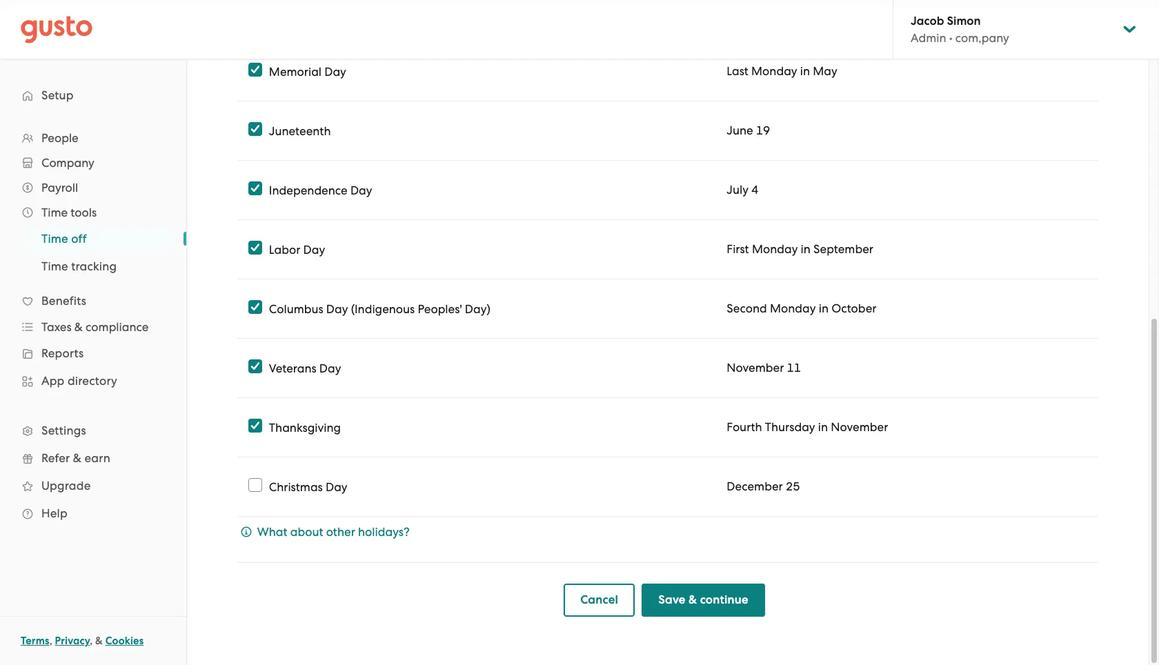 Task type: describe. For each thing, give the bounding box(es) containing it.
4
[[752, 183, 759, 197]]

0 horizontal spatial november
[[727, 361, 784, 375]]

june
[[727, 124, 753, 137]]

christmas
[[269, 480, 323, 494]]

what
[[257, 525, 287, 539]]

module__icon___go7vc image
[[241, 527, 252, 538]]

refer & earn
[[41, 451, 110, 465]]

19
[[756, 124, 770, 137]]

first
[[727, 242, 749, 256]]

company button
[[14, 150, 173, 175]]

monday for first
[[752, 242, 798, 256]]

labor
[[269, 243, 300, 256]]

reports
[[41, 346, 84, 360]]

first monday in september
[[727, 242, 874, 256]]

november 11
[[727, 361, 801, 375]]

december
[[727, 480, 783, 493]]

Second Monday in October checkbox
[[248, 300, 262, 314]]

list containing people
[[0, 126, 186, 527]]

independence day
[[269, 183, 372, 197]]

peoples'
[[418, 302, 462, 316]]

veterans day
[[269, 361, 341, 375]]

privacy
[[55, 635, 90, 647]]

help
[[41, 507, 68, 520]]

payroll
[[41, 181, 78, 195]]

terms
[[21, 635, 49, 647]]

upgrade link
[[14, 473, 173, 498]]

what about other holidays? button
[[241, 524, 410, 540]]

Last Monday in May checkbox
[[248, 63, 262, 77]]

labor day
[[269, 243, 325, 256]]

fourth
[[727, 420, 762, 434]]

juneteenth
[[269, 124, 331, 138]]

December 25 checkbox
[[248, 478, 262, 492]]

last monday in may
[[727, 64, 838, 78]]

& for continue
[[689, 593, 697, 607]]

second
[[727, 302, 767, 315]]

simon
[[947, 14, 981, 28]]

october
[[832, 302, 877, 315]]

2 , from the left
[[90, 635, 93, 647]]

july 4
[[727, 183, 759, 197]]

June 19 checkbox
[[248, 122, 262, 136]]

cancel
[[580, 593, 618, 607]]

terms , privacy , & cookies
[[21, 635, 144, 647]]

payroll button
[[14, 175, 173, 200]]

people button
[[14, 126, 173, 150]]

setup
[[41, 88, 74, 102]]

time off link
[[25, 226, 173, 251]]

people
[[41, 131, 78, 145]]

1 , from the left
[[49, 635, 52, 647]]

benefits link
[[14, 288, 173, 313]]

cookies
[[105, 635, 144, 647]]

refer
[[41, 451, 70, 465]]

directory
[[68, 374, 117, 388]]

setup link
[[14, 83, 173, 108]]

& for earn
[[73, 451, 81, 465]]

continue
[[700, 593, 749, 607]]

what about other holidays?
[[257, 525, 410, 539]]

columbus day (indigenous peoples' day)
[[269, 302, 491, 316]]

& left cookies
[[95, 635, 103, 647]]

earn
[[84, 451, 110, 465]]

december 25
[[727, 480, 800, 493]]

independence
[[269, 183, 348, 197]]

june 19
[[727, 124, 770, 137]]

company
[[41, 156, 94, 170]]

cancel link
[[564, 584, 635, 617]]

jacob
[[911, 14, 944, 28]]

compliance
[[86, 320, 149, 334]]

time tools button
[[14, 200, 173, 225]]

day for independence
[[350, 183, 372, 197]]

settings link
[[14, 418, 173, 443]]

thursday
[[765, 420, 815, 434]]

day for labor
[[303, 243, 325, 256]]



Task type: locate. For each thing, give the bounding box(es) containing it.
taxes
[[41, 320, 72, 334]]

25
[[786, 480, 800, 493]]

jacob simon admin • com,pany
[[911, 14, 1009, 45]]

christmas day
[[269, 480, 348, 494]]

monday right the first
[[752, 242, 798, 256]]

home image
[[21, 16, 92, 43]]

monday
[[752, 64, 797, 78], [752, 242, 798, 256], [770, 302, 816, 315]]

other
[[326, 525, 355, 539]]

in left september
[[801, 242, 811, 256]]

help link
[[14, 501, 173, 526]]

0 vertical spatial time
[[41, 206, 68, 219]]

monday right last
[[752, 64, 797, 78]]

&
[[74, 320, 83, 334], [73, 451, 81, 465], [689, 593, 697, 607], [95, 635, 103, 647]]

2 time from the top
[[41, 232, 68, 246]]

veterans
[[269, 361, 316, 375]]

November 11 checkbox
[[248, 360, 262, 373]]

cookies button
[[105, 633, 144, 649]]

last
[[727, 64, 749, 78]]

save & continue button
[[642, 584, 765, 617]]

in for november
[[818, 420, 828, 434]]

& inside button
[[689, 593, 697, 607]]

2 list from the top
[[0, 225, 186, 280]]

in right thursday
[[818, 420, 828, 434]]

in left may
[[800, 64, 810, 78]]

fourth thursday in november
[[727, 420, 888, 434]]

in
[[800, 64, 810, 78], [801, 242, 811, 256], [819, 302, 829, 315], [818, 420, 828, 434]]

& for compliance
[[74, 320, 83, 334]]

day)
[[465, 302, 491, 316]]

second monday in october
[[727, 302, 877, 315]]

in for september
[[801, 242, 811, 256]]

1 vertical spatial time
[[41, 232, 68, 246]]

day for christmas
[[326, 480, 348, 494]]

monday for second
[[770, 302, 816, 315]]

time down payroll
[[41, 206, 68, 219]]

0 vertical spatial november
[[727, 361, 784, 375]]

time for time tracking
[[41, 259, 68, 273]]

time off
[[41, 232, 87, 246]]

app
[[41, 374, 65, 388]]

1 list from the top
[[0, 126, 186, 527]]

time tracking link
[[25, 254, 173, 279]]

time tracking
[[41, 259, 117, 273]]

0 vertical spatial monday
[[752, 64, 797, 78]]

•
[[949, 31, 953, 45]]

(indigenous
[[351, 302, 415, 316]]

time down time off
[[41, 259, 68, 273]]

reports link
[[14, 341, 173, 366]]

com,pany
[[956, 31, 1009, 45]]

tools
[[71, 206, 97, 219]]

3 time from the top
[[41, 259, 68, 273]]

save
[[658, 593, 686, 607]]

memorial day
[[269, 65, 346, 78]]

september
[[814, 242, 874, 256]]

2 vertical spatial monday
[[770, 302, 816, 315]]

& left earn
[[73, 451, 81, 465]]

list containing time off
[[0, 225, 186, 280]]

time left off
[[41, 232, 68, 246]]

day for veterans
[[319, 361, 341, 375]]

day right memorial
[[324, 65, 346, 78]]

holidays?
[[358, 525, 410, 539]]

, left privacy link
[[49, 635, 52, 647]]

monday right second
[[770, 302, 816, 315]]

list
[[0, 126, 186, 527], [0, 225, 186, 280]]

& right taxes at the left of page
[[74, 320, 83, 334]]

settings
[[41, 424, 86, 438]]

about
[[290, 525, 323, 539]]

monday for last
[[752, 64, 797, 78]]

day right labor at the left of page
[[303, 243, 325, 256]]

time for time tools
[[41, 206, 68, 219]]

taxes & compliance button
[[14, 315, 173, 340]]

time tools
[[41, 206, 97, 219]]

benefits
[[41, 294, 86, 308]]

day for memorial
[[324, 65, 346, 78]]

day right independence
[[350, 183, 372, 197]]

day
[[324, 65, 346, 78], [350, 183, 372, 197], [303, 243, 325, 256], [326, 302, 348, 316], [319, 361, 341, 375], [326, 480, 348, 494]]

save & continue
[[658, 593, 749, 607]]

First Monday in September checkbox
[[248, 241, 262, 255]]

time
[[41, 206, 68, 219], [41, 232, 68, 246], [41, 259, 68, 273]]

day right christmas
[[326, 480, 348, 494]]

privacy link
[[55, 635, 90, 647]]

memorial
[[269, 65, 322, 78]]

columbus
[[269, 302, 323, 316]]

upgrade
[[41, 479, 91, 493]]

1 horizontal spatial november
[[831, 420, 888, 434]]

terms link
[[21, 635, 49, 647]]

1 time from the top
[[41, 206, 68, 219]]

in for may
[[800, 64, 810, 78]]

in for october
[[819, 302, 829, 315]]

tracking
[[71, 259, 117, 273]]

taxes & compliance
[[41, 320, 149, 334]]

Fourth Thursday in November checkbox
[[248, 419, 262, 433]]

day right 'veterans'
[[319, 361, 341, 375]]

november
[[727, 361, 784, 375], [831, 420, 888, 434]]

July 4 checkbox
[[248, 181, 262, 195]]

1 vertical spatial november
[[831, 420, 888, 434]]

time for time off
[[41, 232, 68, 246]]

1 horizontal spatial ,
[[90, 635, 93, 647]]

gusto navigation element
[[0, 59, 186, 549]]

0 horizontal spatial ,
[[49, 635, 52, 647]]

& inside dropdown button
[[74, 320, 83, 334]]

july
[[727, 183, 749, 197]]

time inside dropdown button
[[41, 206, 68, 219]]

,
[[49, 635, 52, 647], [90, 635, 93, 647]]

refer & earn link
[[14, 446, 173, 471]]

2 vertical spatial time
[[41, 259, 68, 273]]

admin
[[911, 31, 946, 45]]

11
[[787, 361, 801, 375]]

day for columbus
[[326, 302, 348, 316]]

thanksgiving
[[269, 421, 341, 434]]

app directory link
[[14, 368, 173, 393]]

& right save
[[689, 593, 697, 607]]

off
[[71, 232, 87, 246]]

, left cookies
[[90, 635, 93, 647]]

in left october
[[819, 302, 829, 315]]

app directory
[[41, 374, 117, 388]]

1 vertical spatial monday
[[752, 242, 798, 256]]

day right columbus
[[326, 302, 348, 316]]

may
[[813, 64, 838, 78]]



Task type: vqa. For each thing, say whether or not it's contained in the screenshot.
'Thanksgiving'
yes



